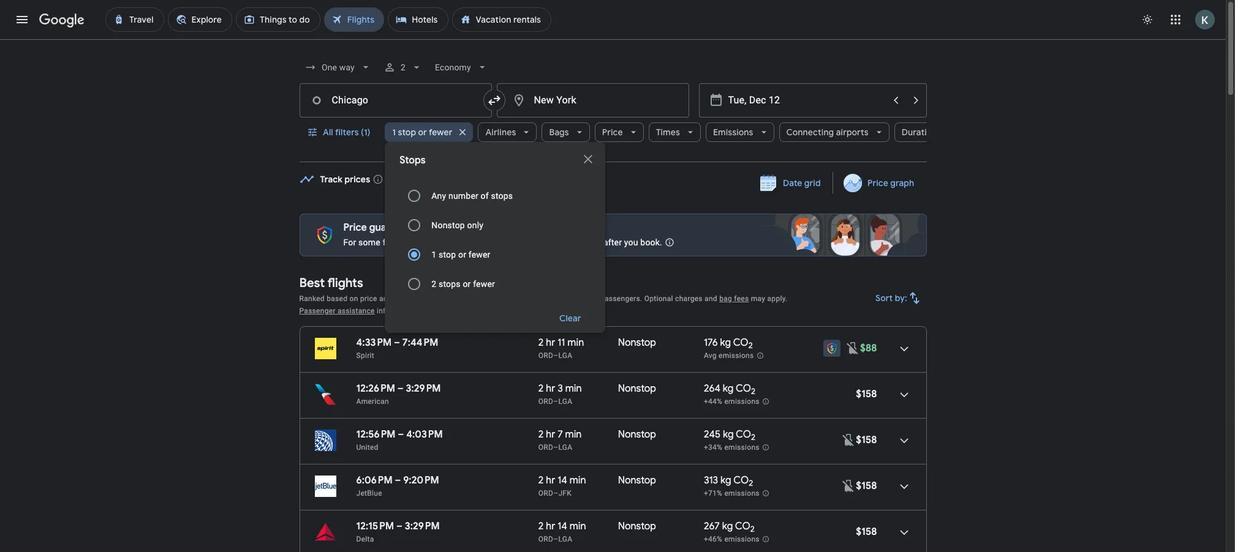 Task type: vqa. For each thing, say whether or not it's contained in the screenshot.
the bottom "fewer"
yes



Task type: describe. For each thing, give the bounding box(es) containing it.
88 US dollars text field
[[861, 343, 877, 355]]

Arrival time: 4:03 PM. text field
[[406, 429, 443, 441]]

– inside 2 hr 3 min ord – lga
[[554, 398, 559, 406]]

2 inside popup button
[[401, 63, 406, 72]]

taxes
[[539, 295, 557, 303]]

bags
[[549, 127, 569, 138]]

times
[[656, 127, 680, 138]]

2 inside the 176 kg co 2
[[749, 341, 753, 351]]

nonstop only
[[432, 221, 484, 230]]

1 and from the left
[[379, 295, 392, 303]]

1 inside stops option group
[[432, 250, 437, 260]]

– inside 2 hr 14 min ord – jfk
[[554, 490, 559, 498]]

sort by:
[[876, 293, 907, 304]]

1 horizontal spatial stops
[[491, 191, 513, 201]]

for
[[344, 238, 356, 248]]

– inside 12:56 pm – 4:03 pm united
[[398, 429, 404, 441]]

spirit
[[356, 352, 374, 360]]

avg
[[704, 352, 717, 361]]

for some flights, google pays you the difference if the price drops after you book.
[[344, 238, 663, 248]]

total duration 2 hr 3 min. element
[[539, 383, 618, 397]]

12:56 pm
[[356, 429, 396, 441]]

158 US dollars text field
[[856, 526, 877, 539]]

charges
[[675, 295, 703, 303]]

bag
[[720, 295, 732, 303]]

267
[[704, 521, 720, 533]]

passengers.
[[601, 295, 643, 303]]

– inside the 2 hr 14 min ord – lga
[[554, 536, 559, 544]]

4 $158 from the top
[[856, 526, 877, 539]]

Departure time: 12:56 PM. text field
[[356, 429, 396, 441]]

2 hr 3 min ord – lga
[[539, 383, 582, 406]]

this price for this flight doesn't include overhead bin access. if you need a carry-on bag, use the bags filter to update prices. image for 245
[[842, 433, 856, 448]]

Arrival time: 9:20 PM. text field
[[403, 475, 439, 487]]

+71% emissions
[[704, 490, 760, 498]]

total duration 2 hr 11 min. element
[[539, 337, 618, 351]]

min for 267
[[570, 521, 586, 533]]

4:33 pm
[[356, 337, 392, 349]]

2 vertical spatial fewer
[[473, 279, 495, 289]]

leaves o'hare international airport at 12:15 pm on tuesday, december 12 and arrives at laguardia airport at 3:29 pm on tuesday, december 12. element
[[356, 521, 440, 533]]

1 stop or fewer button
[[385, 118, 473, 147]]

price guarantee
[[344, 222, 416, 234]]

find the best price region
[[299, 172, 927, 204]]

kg for 176
[[720, 337, 731, 349]]

2 inside '2 hr 7 min ord – lga'
[[539, 429, 544, 441]]

+44% emissions
[[704, 398, 760, 406]]

2 inside 2 hr 14 min ord – jfk
[[539, 475, 544, 487]]

change appearance image
[[1133, 5, 1163, 34]]

lga for 3
[[559, 398, 573, 406]]

14 for 3:29 pm
[[558, 521, 568, 533]]

prices
[[345, 174, 370, 185]]

clear
[[559, 313, 581, 324]]

14 for 9:20 pm
[[558, 475, 568, 487]]

lga for 7
[[559, 444, 573, 452]]

connecting airports
[[787, 127, 869, 138]]

– inside '12:26 pm – 3:29 pm american'
[[398, 383, 404, 395]]

2 the from the left
[[543, 238, 555, 248]]

2 inside 264 kg co 2
[[751, 387, 756, 397]]

2 hr 11 min ord – lga
[[539, 337, 584, 360]]

12:15 pm – 3:29 pm delta
[[356, 521, 440, 544]]

price graph
[[868, 178, 915, 189]]

flight details. leaves o'hare international airport at 6:06 pm on tuesday, december 12 and arrives at john f. kennedy international airport at 9:20 pm on tuesday, december 12. image
[[890, 473, 919, 502]]

best flights
[[299, 276, 363, 291]]

– inside 6:06 pm – 9:20 pm jetblue
[[395, 475, 401, 487]]

+34%
[[704, 444, 723, 452]]

graph
[[891, 178, 915, 189]]

267 kg co 2
[[704, 521, 755, 535]]

new
[[427, 224, 443, 232]]

any
[[432, 191, 446, 201]]

2 158 us dollars text field from the top
[[856, 435, 877, 447]]

nonstop for 245
[[618, 429, 656, 441]]

airlines
[[486, 127, 516, 138]]

main menu image
[[15, 12, 29, 27]]

duration button
[[895, 118, 958, 147]]

2 inside 313 kg co 2
[[749, 479, 753, 489]]

may
[[751, 295, 766, 303]]

2 fees from the left
[[734, 295, 749, 303]]

airlines button
[[478, 118, 537, 147]]

stops
[[400, 154, 426, 167]]

total duration 2 hr 7 min. element
[[539, 429, 618, 443]]

track
[[320, 174, 343, 185]]

flight details. leaves o'hare international airport at 12:15 pm on tuesday, december 12 and arrives at laguardia airport at 3:29 pm on tuesday, december 12. image
[[890, 519, 919, 548]]

based
[[327, 295, 348, 303]]

245 kg co 2
[[704, 429, 756, 443]]

nonstop flight. element for 176
[[618, 337, 656, 351]]

filters
[[335, 127, 359, 138]]

1 vertical spatial fewer
[[469, 250, 491, 260]]

date grid
[[783, 178, 821, 189]]

1 vertical spatial or
[[458, 250, 466, 260]]

ord for 6:06 pm
[[539, 490, 554, 498]]

Departure time: 4:33 PM. text field
[[356, 337, 392, 349]]

hr for 176
[[546, 337, 556, 349]]

close dialog image
[[581, 152, 596, 167]]

total duration 2 hr 14 min. element for 267
[[539, 521, 618, 535]]

american
[[356, 398, 389, 406]]

price graph button
[[836, 172, 925, 194]]

7
[[558, 429, 563, 441]]

swap origin and destination. image
[[487, 93, 502, 108]]

co for 245
[[736, 429, 751, 441]]

2 hr 14 min ord – jfk
[[539, 475, 586, 498]]

jetblue
[[356, 490, 382, 498]]

1 158 us dollars text field from the top
[[856, 389, 877, 401]]

6:06 pm
[[356, 475, 393, 487]]

lga for 14
[[559, 536, 573, 544]]

price for price guarantee
[[344, 222, 367, 234]]

New feature text field
[[421, 222, 448, 234]]

3:29 pm for 12:15 pm
[[405, 521, 440, 533]]

after
[[604, 238, 622, 248]]

ord for 12:15 pm
[[539, 536, 554, 544]]

2 button
[[379, 53, 428, 82]]

12:15 pm
[[356, 521, 394, 533]]

duration
[[902, 127, 937, 138]]

2 inside the 2 hr 14 min ord – lga
[[539, 521, 544, 533]]

price for price graph
[[868, 178, 889, 189]]

$88
[[861, 343, 877, 355]]

2 inside 245 kg co 2
[[751, 433, 756, 443]]

learn more about price guarantee image
[[655, 228, 684, 258]]

4:03 pm
[[406, 429, 443, 441]]

sort
[[876, 293, 893, 304]]

(1)
[[361, 127, 370, 138]]

3
[[558, 383, 563, 395]]

3:29 pm for 12:26 pm
[[406, 383, 441, 395]]

flights,
[[383, 238, 409, 248]]

7:44 pm
[[403, 337, 438, 349]]

times button
[[649, 118, 701, 147]]

2 inside 2 hr 11 min ord – lga
[[539, 337, 544, 349]]

arrival time: 3:29 pm. text field for 12:26 pm
[[406, 383, 441, 395]]

+46% emissions
[[704, 536, 760, 544]]

bags button
[[542, 118, 590, 147]]

2 hr 14 min ord – lga
[[539, 521, 586, 544]]

11
[[558, 337, 565, 349]]

include
[[482, 295, 506, 303]]

4:33 pm – 7:44 pm spirit
[[356, 337, 438, 360]]

co for 267
[[735, 521, 751, 533]]

optional
[[645, 295, 673, 303]]

2 inside prices include required taxes + fees for 2 passengers. optional charges and bag fees may apply. passenger assistance
[[594, 295, 599, 303]]

lga for 11
[[559, 352, 573, 360]]

any number of stops
[[432, 191, 513, 201]]

– inside '2 hr 7 min ord – lga'
[[554, 444, 559, 452]]

hr for 267
[[546, 521, 556, 533]]

all
[[323, 127, 333, 138]]

12:26 pm – 3:29 pm american
[[356, 383, 441, 406]]

only
[[467, 221, 484, 230]]

158 US dollars text field
[[856, 481, 877, 493]]

none search field containing stops
[[299, 53, 958, 333]]

emissions for 176
[[719, 352, 754, 361]]



Task type: locate. For each thing, give the bounding box(es) containing it.
3 ord from the top
[[539, 444, 554, 452]]

4 ord from the top
[[539, 490, 554, 498]]

price inside popup button
[[602, 127, 623, 138]]

14 inside the 2 hr 14 min ord – lga
[[558, 521, 568, 533]]

co up +71% emissions
[[734, 475, 749, 487]]

arrival time: 3:29 pm. text field down 9:20 pm
[[405, 521, 440, 533]]

0 vertical spatial price
[[557, 238, 577, 248]]

3 nonstop flight. element from the top
[[618, 429, 656, 443]]

hr inside the 2 hr 14 min ord – lga
[[546, 521, 556, 533]]

stops right of
[[491, 191, 513, 201]]

emissions down 313 kg co 2
[[725, 490, 760, 498]]

or inside popup button
[[418, 127, 427, 138]]

1 you from the left
[[462, 238, 476, 248]]

and inside prices include required taxes + fees for 2 passengers. optional charges and bag fees may apply. passenger assistance
[[705, 295, 718, 303]]

1 vertical spatial this price for this flight doesn't include overhead bin access. if you need a carry-on bag, use the bags filter to update prices. image
[[842, 479, 856, 494]]

learn more about tracked prices image
[[373, 174, 384, 185]]

2 lga from the top
[[559, 398, 573, 406]]

fees right bag
[[734, 295, 749, 303]]

price for price
[[602, 127, 623, 138]]

nonstop flight. element
[[618, 337, 656, 351], [618, 383, 656, 397], [618, 429, 656, 443], [618, 475, 656, 489], [618, 521, 656, 535]]

or up "stops"
[[418, 127, 427, 138]]

nonstop flight. element for 245
[[618, 429, 656, 443]]

0 horizontal spatial you
[[462, 238, 476, 248]]

ord for 4:33 pm
[[539, 352, 554, 360]]

kg up +46% emissions
[[722, 521, 733, 533]]

1 horizontal spatial you
[[624, 238, 638, 248]]

9:20 pm
[[403, 475, 439, 487]]

date
[[783, 178, 802, 189]]

1 horizontal spatial 1
[[432, 250, 437, 260]]

stop inside popup button
[[398, 127, 416, 138]]

hr for 245
[[546, 429, 556, 441]]

ord for 12:56 pm
[[539, 444, 554, 452]]

ord down total duration 2 hr 7 min. element
[[539, 444, 554, 452]]

1 vertical spatial 158 us dollars text field
[[856, 435, 877, 447]]

ord inside 2 hr 14 min ord – jfk
[[539, 490, 554, 498]]

ord
[[539, 352, 554, 360], [539, 398, 554, 406], [539, 444, 554, 452], [539, 490, 554, 498], [539, 536, 554, 544]]

nonstop inside stops option group
[[432, 221, 465, 230]]

price up for
[[344, 222, 367, 234]]

Arrival time: 7:44 PM. text field
[[403, 337, 438, 349]]

264
[[704, 383, 721, 395]]

1 14 from the top
[[558, 475, 568, 487]]

– right 4:33 pm text field
[[394, 337, 400, 349]]

$158 left flight details. leaves o'hare international airport at 12:56 pm on tuesday, december 12 and arrives at laguardia airport at 4:03 pm on tuesday, december 12. image
[[856, 435, 877, 447]]

co up +34% emissions at bottom right
[[736, 429, 751, 441]]

1 stop or fewer inside popup button
[[392, 127, 453, 138]]

1 nonstop flight. element from the top
[[618, 337, 656, 351]]

fewer left airlines
[[429, 127, 453, 138]]

kg up +71% emissions
[[721, 475, 732, 487]]

grid
[[804, 178, 821, 189]]

176
[[704, 337, 718, 349]]

0 horizontal spatial price
[[360, 295, 377, 303]]

0 horizontal spatial fees
[[566, 295, 581, 303]]

price inside button
[[868, 178, 889, 189]]

ord for 12:26 pm
[[539, 398, 554, 406]]

by:
[[895, 293, 907, 304]]

min inside 2 hr 3 min ord – lga
[[565, 383, 582, 395]]

price
[[602, 127, 623, 138], [868, 178, 889, 189], [344, 222, 367, 234]]

hr down 2 hr 14 min ord – jfk
[[546, 521, 556, 533]]

emissions for 264
[[725, 398, 760, 406]]

264 kg co 2
[[704, 383, 756, 397]]

min for 245
[[565, 429, 582, 441]]

1 horizontal spatial the
[[543, 238, 555, 248]]

total duration 2 hr 14 min. element
[[539, 475, 618, 489], [539, 521, 618, 535]]

2 hr 7 min ord – lga
[[539, 429, 582, 452]]

and
[[379, 295, 392, 303], [705, 295, 718, 303]]

Departure time: 12:15 PM. text field
[[356, 521, 394, 533]]

14 down jfk
[[558, 521, 568, 533]]

hr for 313
[[546, 475, 556, 487]]

min for 176
[[568, 337, 584, 349]]

3:29 pm down 9:20 pm
[[405, 521, 440, 533]]

0 vertical spatial stops
[[491, 191, 513, 201]]

1 right (1)
[[392, 127, 396, 138]]

price right bags popup button
[[602, 127, 623, 138]]

2 horizontal spatial price
[[868, 178, 889, 189]]

158 US dollars text field
[[856, 389, 877, 401], [856, 435, 877, 447]]

leaves o'hare international airport at 12:56 pm on tuesday, december 12 and arrives at laguardia airport at 4:03 pm on tuesday, december 12. element
[[356, 429, 443, 441]]

– left 9:20 pm
[[395, 475, 401, 487]]

– up the 2 hr 14 min ord – lga
[[554, 490, 559, 498]]

flights
[[328, 276, 363, 291]]

you
[[462, 238, 476, 248], [624, 238, 638, 248]]

4 lga from the top
[[559, 536, 573, 544]]

min right '11'
[[568, 337, 584, 349]]

co for 264
[[736, 383, 751, 395]]

1 vertical spatial total duration 2 hr 14 min. element
[[539, 521, 618, 535]]

kg up avg emissions
[[720, 337, 731, 349]]

leaves o'hare international airport at 4:33 pm on tuesday, december 12 and arrives at laguardia airport at 7:44 pm on tuesday, december 12. element
[[356, 337, 438, 349]]

hr down '2 hr 7 min ord – lga' at the bottom left
[[546, 475, 556, 487]]

co up avg emissions
[[733, 337, 749, 349]]

0 vertical spatial 1 stop or fewer
[[392, 127, 453, 138]]

arrival time: 3:29 pm. text field up the 4:03 pm
[[406, 383, 441, 395]]

best
[[299, 276, 325, 291]]

best flights main content
[[299, 172, 927, 553]]

kg inside 264 kg co 2
[[723, 383, 734, 395]]

0 vertical spatial 3:29 pm
[[406, 383, 441, 395]]

1 lga from the top
[[559, 352, 573, 360]]

0 vertical spatial 14
[[558, 475, 568, 487]]

flight details. leaves o'hare international airport at 12:26 pm on tuesday, december 12 and arrives at laguardia airport at 3:29 pm on tuesday, december 12. image
[[890, 381, 919, 410]]

1 stop or fewer down pays
[[432, 250, 491, 260]]

+71%
[[704, 490, 723, 498]]

lga inside 2 hr 11 min ord – lga
[[559, 352, 573, 360]]

stop up "stops"
[[398, 127, 416, 138]]

kg inside 313 kg co 2
[[721, 475, 732, 487]]

kg up +34% emissions at bottom right
[[723, 429, 734, 441]]

price left the drops
[[557, 238, 577, 248]]

lga down 3
[[559, 398, 573, 406]]

1 down google
[[432, 250, 437, 260]]

1 vertical spatial arrival time: 3:29 pm. text field
[[405, 521, 440, 533]]

lga down 7
[[559, 444, 573, 452]]

nonstop flight. element for 267
[[618, 521, 656, 535]]

jfk
[[559, 490, 572, 498]]

0 vertical spatial or
[[418, 127, 427, 138]]

4 nonstop flight. element from the top
[[618, 475, 656, 489]]

all filters (1)
[[323, 127, 370, 138]]

2 and from the left
[[705, 295, 718, 303]]

total duration 2 hr 14 min. element down jfk
[[539, 521, 618, 535]]

0 horizontal spatial stop
[[398, 127, 416, 138]]

1 this price for this flight doesn't include overhead bin access. if you need a carry-on bag, use the bags filter to update prices. image from the top
[[842, 433, 856, 448]]

co inside 267 kg co 2
[[735, 521, 751, 533]]

– down jfk
[[554, 536, 559, 544]]

ord inside '2 hr 7 min ord – lga'
[[539, 444, 554, 452]]

– down 3
[[554, 398, 559, 406]]

3 hr from the top
[[546, 429, 556, 441]]

avg emissions
[[704, 352, 754, 361]]

ord inside the 2 hr 14 min ord – lga
[[539, 536, 554, 544]]

fewer inside popup button
[[429, 127, 453, 138]]

the right if
[[543, 238, 555, 248]]

you right after
[[624, 238, 638, 248]]

you down the only
[[462, 238, 476, 248]]

prices include required taxes + fees for 2 passengers. optional charges and bag fees may apply. passenger assistance
[[299, 295, 788, 316]]

assistance
[[338, 307, 375, 316]]

this price for this flight doesn't include overhead bin access. if you need a carry-on bag, use the bags filter to update prices. image up 158 us dollars text box
[[842, 433, 856, 448]]

0 vertical spatial arrival time: 3:29 pm. text field
[[406, 383, 441, 395]]

1 vertical spatial 1
[[432, 250, 437, 260]]

kg inside the 176 kg co 2
[[720, 337, 731, 349]]

min inside the 2 hr 14 min ord – lga
[[570, 521, 586, 533]]

3:29 pm inside "12:15 pm – 3:29 pm delta"
[[405, 521, 440, 533]]

hr inside 2 hr 3 min ord – lga
[[546, 383, 556, 395]]

2 you from the left
[[624, 238, 638, 248]]

176 kg co 2
[[704, 337, 753, 351]]

hr for 264
[[546, 383, 556, 395]]

Departure text field
[[728, 84, 885, 117]]

0 vertical spatial 1
[[392, 127, 396, 138]]

1 vertical spatial stop
[[439, 250, 456, 260]]

Departure time: 6:06 PM. text field
[[356, 475, 393, 487]]

stop down pays
[[439, 250, 456, 260]]

– right departure time: 12:15 pm. text field
[[397, 521, 403, 533]]

– inside 2 hr 11 min ord – lga
[[554, 352, 559, 360]]

arrival time: 3:29 pm. text field for 12:15 pm
[[405, 521, 440, 533]]

fees
[[566, 295, 581, 303], [734, 295, 749, 303]]

lga inside the 2 hr 14 min ord – lga
[[559, 536, 573, 544]]

track prices
[[320, 174, 370, 185]]

sort by: button
[[871, 284, 927, 313]]

2 total duration 2 hr 14 min. element from the top
[[539, 521, 618, 535]]

2 vertical spatial price
[[344, 222, 367, 234]]

drops
[[579, 238, 601, 248]]

connecting
[[787, 127, 834, 138]]

emissions for 245
[[725, 444, 760, 452]]

hr left 7
[[546, 429, 556, 441]]

12:26 pm
[[356, 383, 395, 395]]

flight details. leaves o'hare international airport at 4:33 pm on tuesday, december 12 and arrives at laguardia airport at 7:44 pm on tuesday, december 12. image
[[890, 335, 919, 364]]

– inside "12:15 pm – 3:29 pm delta"
[[397, 521, 403, 533]]

Arrival time: 3:29 PM. text field
[[406, 383, 441, 395], [405, 521, 440, 533]]

and left bag
[[705, 295, 718, 303]]

245
[[704, 429, 721, 441]]

stop inside option group
[[439, 250, 456, 260]]

6:06 pm – 9:20 pm jetblue
[[356, 475, 439, 498]]

date grid button
[[751, 172, 831, 194]]

2 ord from the top
[[539, 398, 554, 406]]

book.
[[641, 238, 663, 248]]

stop
[[398, 127, 416, 138], [439, 250, 456, 260]]

kg for 245
[[723, 429, 734, 441]]

required
[[508, 295, 537, 303]]

delta
[[356, 536, 374, 544]]

2 hr from the top
[[546, 383, 556, 395]]

3:29 pm inside '12:26 pm – 3:29 pm american'
[[406, 383, 441, 395]]

kg up +44% emissions
[[723, 383, 734, 395]]

5 nonstop flight. element from the top
[[618, 521, 656, 535]]

or up 'prices'
[[463, 279, 471, 289]]

or
[[418, 127, 427, 138], [458, 250, 466, 260], [463, 279, 471, 289]]

co inside 313 kg co 2
[[734, 475, 749, 487]]

None search field
[[299, 53, 958, 333]]

co inside 245 kg co 2
[[736, 429, 751, 441]]

fewer up include
[[473, 279, 495, 289]]

1 vertical spatial stops
[[439, 279, 461, 289]]

total duration 2 hr 14 min. element up jfk
[[539, 475, 618, 489]]

3 $158 from the top
[[856, 481, 877, 493]]

kg inside 245 kg co 2
[[723, 429, 734, 441]]

min inside 2 hr 14 min ord – jfk
[[570, 475, 586, 487]]

nonstop for 313
[[618, 475, 656, 487]]

this price for this flight doesn't include overhead bin access. if you need a carry-on bag, use the bags filter to update prices. image
[[842, 433, 856, 448], [842, 479, 856, 494]]

co
[[733, 337, 749, 349], [736, 383, 751, 395], [736, 429, 751, 441], [734, 475, 749, 487], [735, 521, 751, 533]]

ord inside 2 hr 11 min ord – lga
[[539, 352, 554, 360]]

ord down total duration 2 hr 11 min. element
[[539, 352, 554, 360]]

min right 7
[[565, 429, 582, 441]]

min for 313
[[570, 475, 586, 487]]

co up +46% emissions
[[735, 521, 751, 533]]

emissions down 264 kg co 2
[[725, 398, 760, 406]]

some
[[359, 238, 380, 248]]

hr inside 2 hr 14 min ord – jfk
[[546, 475, 556, 487]]

total duration 2 hr 14 min. element for 313
[[539, 475, 618, 489]]

nonstop flight. element for 313
[[618, 475, 656, 489]]

min inside '2 hr 7 min ord – lga'
[[565, 429, 582, 441]]

stops option group
[[400, 181, 591, 299]]

– down 7
[[554, 444, 559, 452]]

co for 313
[[734, 475, 749, 487]]

+34% emissions
[[704, 444, 760, 452]]

1 total duration 2 hr 14 min. element from the top
[[539, 475, 618, 489]]

0 vertical spatial price
[[602, 127, 623, 138]]

emissions
[[719, 352, 754, 361], [725, 398, 760, 406], [725, 444, 760, 452], [725, 490, 760, 498], [725, 536, 760, 544]]

min right 3
[[565, 383, 582, 395]]

1 vertical spatial 3:29 pm
[[405, 521, 440, 533]]

– left '4:03 pm' text field
[[398, 429, 404, 441]]

google
[[412, 238, 439, 248]]

1
[[392, 127, 396, 138], [432, 250, 437, 260]]

fees right +
[[566, 295, 581, 303]]

5 hr from the top
[[546, 521, 556, 533]]

price left graph
[[868, 178, 889, 189]]

1 inside popup button
[[392, 127, 396, 138]]

hr left 3
[[546, 383, 556, 395]]

ord down 2 hr 14 min ord – jfk
[[539, 536, 554, 544]]

$158 left "flight details. leaves o'hare international airport at 6:06 pm on tuesday, december 12 and arrives at john f. kennedy international airport at 9:20 pm on tuesday, december 12." image
[[856, 481, 877, 493]]

or down pays
[[458, 250, 466, 260]]

lga inside '2 hr 7 min ord – lga'
[[559, 444, 573, 452]]

0 horizontal spatial and
[[379, 295, 392, 303]]

ranked based on price and convenience
[[299, 295, 437, 303]]

1 $158 from the top
[[856, 389, 877, 401]]

+
[[559, 295, 564, 303]]

fewer down for some flights, google pays you the difference if the price drops after you book.
[[469, 250, 491, 260]]

leaves o'hare international airport at 6:06 pm on tuesday, december 12 and arrives at john f. kennedy international airport at 9:20 pm on tuesday, december 12. element
[[356, 475, 439, 487]]

2 this price for this flight doesn't include overhead bin access. if you need a carry-on bag, use the bags filter to update prices. image from the top
[[842, 479, 856, 494]]

lga down jfk
[[559, 536, 573, 544]]

and left convenience
[[379, 295, 392, 303]]

313
[[704, 475, 718, 487]]

0 horizontal spatial stops
[[439, 279, 461, 289]]

difference
[[493, 238, 533, 248]]

None text field
[[299, 83, 492, 118], [497, 83, 689, 118], [299, 83, 492, 118], [497, 83, 689, 118]]

1 fees from the left
[[566, 295, 581, 303]]

14
[[558, 475, 568, 487], [558, 521, 568, 533]]

4 hr from the top
[[546, 475, 556, 487]]

flight details. leaves o'hare international airport at 12:56 pm on tuesday, december 12 and arrives at laguardia airport at 4:03 pm on tuesday, december 12. image
[[890, 427, 919, 456]]

hr
[[546, 337, 556, 349], [546, 383, 556, 395], [546, 429, 556, 441], [546, 475, 556, 487], [546, 521, 556, 533]]

$158 left flight details. leaves o'hare international airport at 12:26 pm on tuesday, december 12 and arrives at laguardia airport at 3:29 pm on tuesday, december 12. "image"
[[856, 389, 877, 401]]

1 horizontal spatial price
[[557, 238, 577, 248]]

this price for this flight doesn't include overhead bin access. if you need a carry-on bag, use the bags filter to update prices. image
[[846, 341, 861, 356]]

1 horizontal spatial stop
[[439, 250, 456, 260]]

airports
[[836, 127, 869, 138]]

3 lga from the top
[[559, 444, 573, 452]]

min for 264
[[565, 383, 582, 395]]

1 the from the left
[[478, 238, 491, 248]]

connecting airports button
[[779, 118, 890, 147]]

14 up jfk
[[558, 475, 568, 487]]

0 vertical spatial 158 us dollars text field
[[856, 389, 877, 401]]

kg for 313
[[721, 475, 732, 487]]

convenience
[[394, 295, 437, 303]]

1 ord from the top
[[539, 352, 554, 360]]

– inside 4:33 pm – 7:44 pm spirit
[[394, 337, 400, 349]]

min inside 2 hr 11 min ord – lga
[[568, 337, 584, 349]]

min up jfk
[[570, 475, 586, 487]]

emissions for 267
[[725, 536, 760, 544]]

+46%
[[704, 536, 723, 544]]

co for 176
[[733, 337, 749, 349]]

co up +44% emissions
[[736, 383, 751, 395]]

nonstop flight. element for 264
[[618, 383, 656, 397]]

kg for 264
[[723, 383, 734, 395]]

on
[[350, 295, 358, 303]]

0 horizontal spatial price
[[344, 222, 367, 234]]

hr inside '2 hr 7 min ord – lga'
[[546, 429, 556, 441]]

1 hr from the top
[[546, 337, 556, 349]]

price right on on the left of page
[[360, 295, 377, 303]]

None field
[[299, 56, 377, 78], [430, 56, 493, 78], [299, 56, 377, 78], [430, 56, 493, 78]]

2 inside stops option group
[[432, 279, 437, 289]]

leaves o'hare international airport at 12:26 pm on tuesday, december 12 and arrives at laguardia airport at 3:29 pm on tuesday, december 12. element
[[356, 383, 441, 395]]

1 horizontal spatial price
[[602, 127, 623, 138]]

emissions button
[[706, 118, 774, 147]]

apply.
[[768, 295, 788, 303]]

$158 left flight details. leaves o'hare international airport at 12:15 pm on tuesday, december 12 and arrives at laguardia airport at 3:29 pm on tuesday, december 12. image
[[856, 526, 877, 539]]

1 vertical spatial 14
[[558, 521, 568, 533]]

0 vertical spatial this price for this flight doesn't include overhead bin access. if you need a carry-on bag, use the bags filter to update prices. image
[[842, 433, 856, 448]]

1 vertical spatial 1 stop or fewer
[[432, 250, 491, 260]]

2 14 from the top
[[558, 521, 568, 533]]

158 us dollars text field left flight details. leaves o'hare international airport at 12:26 pm on tuesday, december 12 and arrives at laguardia airport at 3:29 pm on tuesday, december 12. "image"
[[856, 389, 877, 401]]

kg for 267
[[722, 521, 733, 533]]

stops
[[491, 191, 513, 201], [439, 279, 461, 289]]

emissions for 313
[[725, 490, 760, 498]]

of
[[481, 191, 489, 201]]

this price for this flight doesn't include overhead bin access. if you need a carry-on bag, use the bags filter to update prices. image for 313
[[842, 479, 856, 494]]

hr left '11'
[[546, 337, 556, 349]]

min down jfk
[[570, 521, 586, 533]]

lga inside 2 hr 3 min ord – lga
[[559, 398, 573, 406]]

if
[[535, 238, 540, 248]]

kg inside 267 kg co 2
[[722, 521, 733, 533]]

Departure time: 12:26 PM. text field
[[356, 383, 395, 395]]

0 vertical spatial stop
[[398, 127, 416, 138]]

bag fees button
[[720, 295, 749, 303]]

price button
[[595, 118, 644, 147]]

1 stop or fewer
[[392, 127, 453, 138], [432, 250, 491, 260]]

hr inside 2 hr 11 min ord – lga
[[546, 337, 556, 349]]

lga down '11'
[[559, 352, 573, 360]]

0 vertical spatial total duration 2 hr 14 min. element
[[539, 475, 618, 489]]

emissions down 267 kg co 2
[[725, 536, 760, 544]]

this price for this flight doesn't include overhead bin access. if you need a carry-on bag, use the bags filter to update prices. image up 158 us dollars text field
[[842, 479, 856, 494]]

co inside the 176 kg co 2
[[733, 337, 749, 349]]

158 us dollars text field left flight details. leaves o'hare international airport at 12:56 pm on tuesday, december 12 and arrives at laguardia airport at 4:03 pm on tuesday, december 12. image
[[856, 435, 877, 447]]

14 inside 2 hr 14 min ord – jfk
[[558, 475, 568, 487]]

2 nonstop flight. element from the top
[[618, 383, 656, 397]]

2 inside 267 kg co 2
[[751, 525, 755, 535]]

0 horizontal spatial the
[[478, 238, 491, 248]]

2 inside 2 hr 3 min ord – lga
[[539, 383, 544, 395]]

nonstop for 264
[[618, 383, 656, 395]]

ord down total duration 2 hr 3 min. element
[[539, 398, 554, 406]]

nonstop for 267
[[618, 521, 656, 533]]

co inside 264 kg co 2
[[736, 383, 751, 395]]

1 vertical spatial price
[[868, 178, 889, 189]]

emissions down 245 kg co 2
[[725, 444, 760, 452]]

prices
[[458, 295, 480, 303]]

1 horizontal spatial fees
[[734, 295, 749, 303]]

emissions down the 176 kg co 2
[[719, 352, 754, 361]]

pays
[[442, 238, 460, 248]]

2 $158 from the top
[[856, 435, 877, 447]]

1 vertical spatial price
[[360, 295, 377, 303]]

nonstop for 176
[[618, 337, 656, 349]]

ord inside 2 hr 3 min ord – lga
[[539, 398, 554, 406]]

stops up 'prices'
[[439, 279, 461, 289]]

2 vertical spatial or
[[463, 279, 471, 289]]

2
[[401, 63, 406, 72], [432, 279, 437, 289], [594, 295, 599, 303], [539, 337, 544, 349], [749, 341, 753, 351], [539, 383, 544, 395], [751, 387, 756, 397], [539, 429, 544, 441], [751, 433, 756, 443], [539, 475, 544, 487], [749, 479, 753, 489], [539, 521, 544, 533], [751, 525, 755, 535]]

1 stop or fewer up "stops"
[[392, 127, 453, 138]]

price
[[557, 238, 577, 248], [360, 295, 377, 303]]

loading results progress bar
[[0, 39, 1226, 42]]

passenger assistance button
[[299, 307, 375, 316]]

– down '11'
[[554, 352, 559, 360]]

0 vertical spatial fewer
[[429, 127, 453, 138]]

the
[[478, 238, 491, 248], [543, 238, 555, 248]]

313 kg co 2
[[704, 475, 753, 489]]

5 ord from the top
[[539, 536, 554, 544]]

fewer
[[429, 127, 453, 138], [469, 250, 491, 260], [473, 279, 495, 289]]

kg
[[720, 337, 731, 349], [723, 383, 734, 395], [723, 429, 734, 441], [721, 475, 732, 487], [722, 521, 733, 533]]

1 horizontal spatial and
[[705, 295, 718, 303]]

$158
[[856, 389, 877, 401], [856, 435, 877, 447], [856, 481, 877, 493], [856, 526, 877, 539]]

– right 12:26 pm
[[398, 383, 404, 395]]

the down the only
[[478, 238, 491, 248]]

+44%
[[704, 398, 723, 406]]

lga
[[559, 352, 573, 360], [559, 398, 573, 406], [559, 444, 573, 452], [559, 536, 573, 544]]

ord left jfk
[[539, 490, 554, 498]]

0 horizontal spatial 1
[[392, 127, 396, 138]]

1 stop or fewer inside stops option group
[[432, 250, 491, 260]]

3:29 pm up the 4:03 pm
[[406, 383, 441, 395]]



